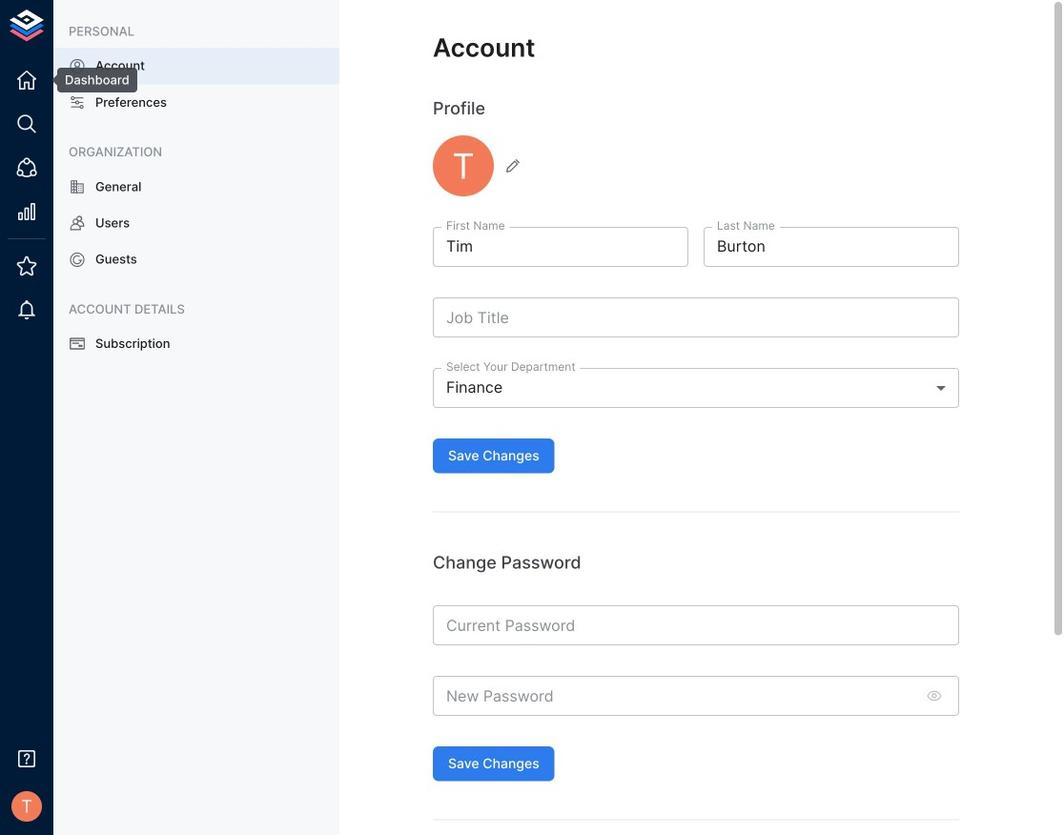 Task type: locate. For each thing, give the bounding box(es) containing it.
Password password field
[[433, 605, 959, 645], [433, 676, 915, 716]]

2 password password field from the top
[[433, 676, 915, 716]]

John text field
[[433, 227, 688, 267]]

1 password password field from the top
[[433, 605, 959, 645]]

0 vertical spatial password password field
[[433, 605, 959, 645]]

1 vertical spatial password password field
[[433, 676, 915, 716]]

tooltip
[[44, 68, 137, 93]]



Task type: describe. For each thing, give the bounding box(es) containing it.
Doe text field
[[704, 227, 959, 267]]

CEO text field
[[433, 298, 959, 338]]



Task type: vqa. For each thing, say whether or not it's contained in the screenshot.
middle THE FAVORITE image
no



